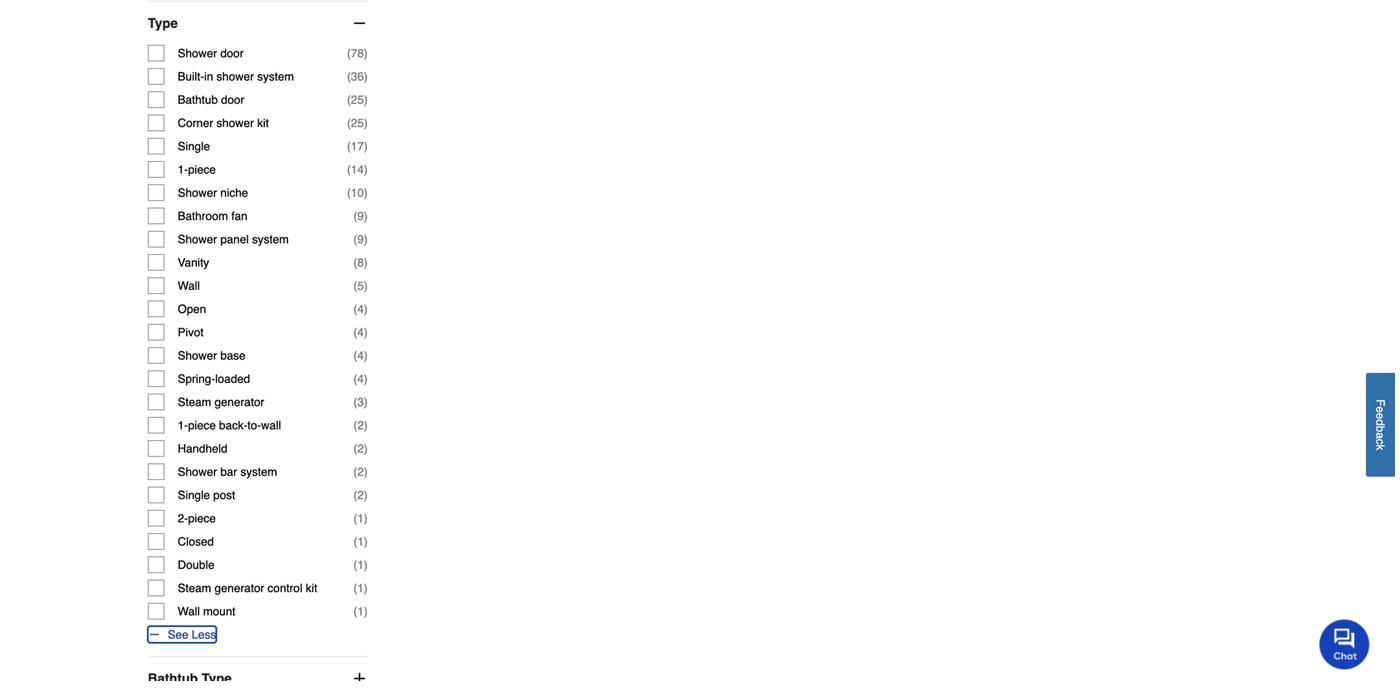 Task type: describe. For each thing, give the bounding box(es) containing it.
36
[[351, 70, 364, 83]]

chat invite button image
[[1320, 619, 1371, 670]]

door for shower door
[[220, 47, 244, 60]]

( for corner shower kit
[[347, 116, 351, 130]]

( for shower bar system
[[354, 465, 358, 479]]

pivot
[[178, 326, 204, 339]]

( 25 ) for corner shower kit
[[347, 116, 368, 130]]

1-piece back-to-wall
[[178, 419, 281, 432]]

( for wall
[[354, 279, 358, 293]]

base
[[220, 349, 246, 362]]

) for shower bar system
[[364, 465, 368, 479]]

1-piece
[[178, 163, 216, 176]]

in
[[204, 70, 213, 83]]

b
[[1375, 426, 1388, 432]]

( for shower panel system
[[354, 233, 358, 246]]

3 ( 1 ) from the top
[[354, 558, 368, 572]]

door for bathtub door
[[221, 93, 244, 106]]

control
[[268, 582, 303, 595]]

see
[[168, 628, 189, 641]]

2 ( 1 ) from the top
[[354, 535, 368, 548]]

bathroom
[[178, 209, 228, 223]]

closed
[[178, 535, 214, 548]]

shower for shower niche
[[178, 186, 217, 199]]

open
[[178, 302, 206, 316]]

) for single post
[[364, 489, 368, 502]]

) for shower niche
[[364, 186, 368, 199]]

) for steam generator control kit
[[364, 582, 368, 595]]

3 1 from the top
[[358, 558, 364, 572]]

( 2 ) for shower bar system
[[354, 465, 368, 479]]

8
[[358, 256, 364, 269]]

( for pivot
[[354, 326, 358, 339]]

4 for pivot
[[358, 326, 364, 339]]

( 17 )
[[347, 140, 368, 153]]

wall for wall
[[178, 279, 200, 293]]

generator for steam generator
[[215, 396, 264, 409]]

d
[[1375, 419, 1388, 426]]

minus image
[[351, 15, 368, 32]]

wall mount
[[178, 605, 236, 618]]

steam for steam generator control kit
[[178, 582, 211, 595]]

( for shower door
[[347, 47, 351, 60]]

( 10 )
[[347, 186, 368, 199]]

shower niche
[[178, 186, 248, 199]]

) for corner shower kit
[[364, 116, 368, 130]]

9 for bathroom fan
[[358, 209, 364, 223]]

shower bar system
[[178, 465, 277, 479]]

shower door
[[178, 47, 244, 60]]

( for shower niche
[[347, 186, 351, 199]]

plus image
[[351, 671, 368, 681]]

f
[[1375, 399, 1388, 407]]

single for single post
[[178, 489, 210, 502]]

built-in shower system
[[178, 70, 294, 83]]

f e e d b a c k
[[1375, 399, 1388, 451]]

14
[[351, 163, 364, 176]]

wall
[[261, 419, 281, 432]]

bathroom fan
[[178, 209, 248, 223]]

5
[[358, 279, 364, 293]]

spring-
[[178, 372, 215, 386]]

( for handheld
[[354, 442, 358, 455]]

( for single
[[347, 140, 351, 153]]

( 14 )
[[347, 163, 368, 176]]

) for handheld
[[364, 442, 368, 455]]

( for single post
[[354, 489, 358, 502]]

2 e from the top
[[1375, 413, 1388, 420]]

( 78 )
[[347, 47, 368, 60]]

9 for shower panel system
[[358, 233, 364, 246]]

1- for 1-piece back-to-wall
[[178, 419, 188, 432]]

( for open
[[354, 302, 358, 316]]

4 for spring-loaded
[[358, 372, 364, 386]]

( for shower base
[[354, 349, 358, 362]]

loaded
[[215, 372, 250, 386]]

steam generator control kit
[[178, 582, 317, 595]]

see less button
[[148, 627, 216, 643]]

) for pivot
[[364, 326, 368, 339]]

bar
[[220, 465, 237, 479]]

system for shower bar system
[[241, 465, 277, 479]]

78
[[351, 47, 364, 60]]



Task type: vqa. For each thing, say whether or not it's contained in the screenshot.
Get it by Mon, Dec 25 (Est.)'s truck filled icon 94016 button
no



Task type: locate. For each thing, give the bounding box(es) containing it.
vanity
[[178, 256, 209, 269]]

0 vertical spatial single
[[178, 140, 210, 153]]

1 vertical spatial shower
[[217, 116, 254, 130]]

single
[[178, 140, 210, 153], [178, 489, 210, 502]]

( 1 ) for generator
[[354, 582, 368, 595]]

25 ) from the top
[[364, 605, 368, 618]]

bathtub door
[[178, 93, 244, 106]]

1 vertical spatial kit
[[306, 582, 317, 595]]

kit down built-in shower system
[[257, 116, 269, 130]]

( 8 )
[[354, 256, 368, 269]]

( 2 ) for handheld
[[354, 442, 368, 455]]

24 ) from the top
[[364, 582, 368, 595]]

19 ) from the top
[[364, 465, 368, 479]]

) for bathroom fan
[[364, 209, 368, 223]]

(
[[347, 47, 351, 60], [347, 70, 351, 83], [347, 93, 351, 106], [347, 116, 351, 130], [347, 140, 351, 153], [347, 163, 351, 176], [347, 186, 351, 199], [354, 209, 358, 223], [354, 233, 358, 246], [354, 256, 358, 269], [354, 279, 358, 293], [354, 302, 358, 316], [354, 326, 358, 339], [354, 349, 358, 362], [354, 372, 358, 386], [354, 396, 358, 409], [354, 419, 358, 432], [354, 442, 358, 455], [354, 465, 358, 479], [354, 489, 358, 502], [354, 512, 358, 525], [354, 535, 358, 548], [354, 558, 358, 572], [354, 582, 358, 595], [354, 605, 358, 618]]

( 2 ) for single post
[[354, 489, 368, 502]]

25 down the 36
[[351, 93, 364, 106]]

3 ) from the top
[[364, 93, 368, 106]]

3 ( 4 ) from the top
[[354, 349, 368, 362]]

) for wall mount
[[364, 605, 368, 618]]

( 9 ) for shower panel system
[[354, 233, 368, 246]]

1 steam from the top
[[178, 396, 211, 409]]

14 ) from the top
[[364, 349, 368, 362]]

2 2 from the top
[[358, 442, 364, 455]]

4 for open
[[358, 302, 364, 316]]

door up built-in shower system
[[220, 47, 244, 60]]

minus image
[[148, 628, 161, 641]]

) for closed
[[364, 535, 368, 548]]

door down built-in shower system
[[221, 93, 244, 106]]

) for spring-loaded
[[364, 372, 368, 386]]

0 vertical spatial kit
[[257, 116, 269, 130]]

shower for shower base
[[178, 349, 217, 362]]

1 wall from the top
[[178, 279, 200, 293]]

shower down '1-piece'
[[178, 186, 217, 199]]

23 ) from the top
[[364, 558, 368, 572]]

( 1 ) for mount
[[354, 605, 368, 618]]

0 horizontal spatial kit
[[257, 116, 269, 130]]

( 36 )
[[347, 70, 368, 83]]

generator for steam generator control kit
[[215, 582, 264, 595]]

11 ) from the top
[[364, 279, 368, 293]]

single down corner
[[178, 140, 210, 153]]

10 ) from the top
[[364, 256, 368, 269]]

) for bathtub door
[[364, 93, 368, 106]]

( 25 ) for bathtub door
[[347, 93, 368, 106]]

double
[[178, 558, 215, 572]]

1 1- from the top
[[178, 163, 188, 176]]

( for 1-piece back-to-wall
[[354, 419, 358, 432]]

( 1 )
[[354, 512, 368, 525], [354, 535, 368, 548], [354, 558, 368, 572], [354, 582, 368, 595], [354, 605, 368, 618]]

9 down 10 at top
[[358, 209, 364, 223]]

2 vertical spatial system
[[241, 465, 277, 479]]

2 ( 4 ) from the top
[[354, 326, 368, 339]]

5 shower from the top
[[178, 465, 217, 479]]

e up d
[[1375, 407, 1388, 413]]

( 4 ) for spring-loaded
[[354, 372, 368, 386]]

f e e d b a c k button
[[1367, 373, 1396, 477]]

( 1 ) for piece
[[354, 512, 368, 525]]

( for bathtub door
[[347, 93, 351, 106]]

2 steam from the top
[[178, 582, 211, 595]]

( 4 ) for pivot
[[354, 326, 368, 339]]

1 vertical spatial 1-
[[178, 419, 188, 432]]

steam down spring-
[[178, 396, 211, 409]]

4 ( 1 ) from the top
[[354, 582, 368, 595]]

2 ( 25 ) from the top
[[347, 116, 368, 130]]

1 for mount
[[358, 605, 364, 618]]

( for bathroom fan
[[354, 209, 358, 223]]

steam generator
[[178, 396, 264, 409]]

2 for 1-piece back-to-wall
[[358, 419, 364, 432]]

wall for wall mount
[[178, 605, 200, 618]]

1 generator from the top
[[215, 396, 264, 409]]

system right panel
[[252, 233, 289, 246]]

2 shower from the top
[[217, 116, 254, 130]]

) for built-in shower system
[[364, 70, 368, 83]]

0 vertical spatial door
[[220, 47, 244, 60]]

4 ( 4 ) from the top
[[354, 372, 368, 386]]

2 25 from the top
[[351, 116, 364, 130]]

handheld
[[178, 442, 228, 455]]

1 vertical spatial steam
[[178, 582, 211, 595]]

generator up mount
[[215, 582, 264, 595]]

) for double
[[364, 558, 368, 572]]

( 25 ) down the 36
[[347, 93, 368, 106]]

shower up "vanity"
[[178, 233, 217, 246]]

2 for shower bar system
[[358, 465, 364, 479]]

piece for 2-piece
[[188, 512, 216, 525]]

e
[[1375, 407, 1388, 413], [1375, 413, 1388, 420]]

piece for 1-piece back-to-wall
[[188, 419, 216, 432]]

piece down single post
[[188, 512, 216, 525]]

1 vertical spatial ( 9 )
[[354, 233, 368, 246]]

single up 2-piece
[[178, 489, 210, 502]]

spring-loaded
[[178, 372, 250, 386]]

( for built-in shower system
[[347, 70, 351, 83]]

( for steam generator
[[354, 396, 358, 409]]

( for vanity
[[354, 256, 358, 269]]

4
[[358, 302, 364, 316], [358, 326, 364, 339], [358, 349, 364, 362], [358, 372, 364, 386]]

1 vertical spatial ( 25 )
[[347, 116, 368, 130]]

door
[[220, 47, 244, 60], [221, 93, 244, 106]]

0 vertical spatial shower
[[217, 70, 254, 83]]

2-piece
[[178, 512, 216, 525]]

) for shower base
[[364, 349, 368, 362]]

( 25 ) up ( 17 )
[[347, 116, 368, 130]]

1 vertical spatial piece
[[188, 419, 216, 432]]

1 ( 9 ) from the top
[[354, 209, 368, 223]]

a
[[1375, 432, 1388, 439]]

25
[[351, 93, 364, 106], [351, 116, 364, 130]]

2 ) from the top
[[364, 70, 368, 83]]

1 ( 4 ) from the top
[[354, 302, 368, 316]]

4 4 from the top
[[358, 372, 364, 386]]

mount
[[203, 605, 236, 618]]

0 vertical spatial wall
[[178, 279, 200, 293]]

22 ) from the top
[[364, 535, 368, 548]]

1 vertical spatial 9
[[358, 233, 364, 246]]

4 for shower base
[[358, 349, 364, 362]]

5 1 from the top
[[358, 605, 364, 618]]

2 1 from the top
[[358, 535, 364, 548]]

single for single
[[178, 140, 210, 153]]

17
[[351, 140, 364, 153]]

shower base
[[178, 349, 246, 362]]

4 2 from the top
[[358, 489, 364, 502]]

( 4 )
[[354, 302, 368, 316], [354, 326, 368, 339], [354, 349, 368, 362], [354, 372, 368, 386]]

shower
[[217, 70, 254, 83], [217, 116, 254, 130]]

8 ) from the top
[[364, 209, 368, 223]]

0 vertical spatial 9
[[358, 209, 364, 223]]

panel
[[220, 233, 249, 246]]

kit
[[257, 116, 269, 130], [306, 582, 317, 595]]

generator up back- on the left bottom
[[215, 396, 264, 409]]

) for open
[[364, 302, 368, 316]]

1 vertical spatial single
[[178, 489, 210, 502]]

25 up ( 17 )
[[351, 116, 364, 130]]

1
[[358, 512, 364, 525], [358, 535, 364, 548], [358, 558, 364, 572], [358, 582, 364, 595], [358, 605, 364, 618]]

shower for shower bar system
[[178, 465, 217, 479]]

( for double
[[354, 558, 358, 572]]

2 wall from the top
[[178, 605, 200, 618]]

18 ) from the top
[[364, 442, 368, 455]]

2 for single post
[[358, 489, 364, 502]]

piece up shower niche
[[188, 163, 216, 176]]

1 vertical spatial generator
[[215, 582, 264, 595]]

1 ( 25 ) from the top
[[347, 93, 368, 106]]

5 ) from the top
[[364, 140, 368, 153]]

niche
[[220, 186, 248, 199]]

type
[[148, 15, 178, 31]]

shower up built-
[[178, 47, 217, 60]]

3 ( 2 ) from the top
[[354, 465, 368, 479]]

12 ) from the top
[[364, 302, 368, 316]]

3 4 from the top
[[358, 349, 364, 362]]

0 vertical spatial generator
[[215, 396, 264, 409]]

1 for piece
[[358, 512, 364, 525]]

c
[[1375, 439, 1388, 445]]

) for 2-piece
[[364, 512, 368, 525]]

2
[[358, 419, 364, 432], [358, 442, 364, 455], [358, 465, 364, 479], [358, 489, 364, 502]]

( for closed
[[354, 535, 358, 548]]

system down type button
[[257, 70, 294, 83]]

1 shower from the top
[[178, 47, 217, 60]]

single post
[[178, 489, 235, 502]]

( 2 )
[[354, 419, 368, 432], [354, 442, 368, 455], [354, 465, 368, 479], [354, 489, 368, 502]]

steam
[[178, 396, 211, 409], [178, 582, 211, 595]]

1 25 from the top
[[351, 93, 364, 106]]

type button
[[148, 2, 368, 45]]

0 vertical spatial steam
[[178, 396, 211, 409]]

2 ( 9 ) from the top
[[354, 233, 368, 246]]

e up b
[[1375, 413, 1388, 420]]

shower
[[178, 47, 217, 60], [178, 186, 217, 199], [178, 233, 217, 246], [178, 349, 217, 362], [178, 465, 217, 479]]

( for spring-loaded
[[354, 372, 358, 386]]

piece up handheld
[[188, 419, 216, 432]]

2 vertical spatial piece
[[188, 512, 216, 525]]

3 2 from the top
[[358, 465, 364, 479]]

corner
[[178, 116, 213, 130]]

1 shower from the top
[[217, 70, 254, 83]]

2 1- from the top
[[178, 419, 188, 432]]

wall up the see less
[[178, 605, 200, 618]]

2 shower from the top
[[178, 186, 217, 199]]

shower panel system
[[178, 233, 289, 246]]

1 vertical spatial door
[[221, 93, 244, 106]]

) for shower door
[[364, 47, 368, 60]]

see less
[[168, 628, 216, 641]]

shower right in
[[217, 70, 254, 83]]

2 piece from the top
[[188, 419, 216, 432]]

0 vertical spatial ( 9 )
[[354, 209, 368, 223]]

21 ) from the top
[[364, 512, 368, 525]]

post
[[213, 489, 235, 502]]

( 2 ) for 1-piece back-to-wall
[[354, 419, 368, 432]]

shower for shower panel system
[[178, 233, 217, 246]]

shower down bathtub door
[[217, 116, 254, 130]]

shower up spring-
[[178, 349, 217, 362]]

1 1 from the top
[[358, 512, 364, 525]]

2 for handheld
[[358, 442, 364, 455]]

2 generator from the top
[[215, 582, 264, 595]]

1 ( 1 ) from the top
[[354, 512, 368, 525]]

1 2 from the top
[[358, 419, 364, 432]]

20 ) from the top
[[364, 489, 368, 502]]

1 vertical spatial system
[[252, 233, 289, 246]]

wall
[[178, 279, 200, 293], [178, 605, 200, 618]]

steam for steam generator
[[178, 396, 211, 409]]

4 ) from the top
[[364, 116, 368, 130]]

3
[[358, 396, 364, 409]]

7 ) from the top
[[364, 186, 368, 199]]

( 25 )
[[347, 93, 368, 106], [347, 116, 368, 130]]

4 ( 2 ) from the top
[[354, 489, 368, 502]]

generator
[[215, 396, 264, 409], [215, 582, 264, 595]]

17 ) from the top
[[364, 419, 368, 432]]

3 piece from the top
[[188, 512, 216, 525]]

bathtub
[[178, 93, 218, 106]]

system for shower panel system
[[252, 233, 289, 246]]

( for 2-piece
[[354, 512, 358, 525]]

piece
[[188, 163, 216, 176], [188, 419, 216, 432], [188, 512, 216, 525]]

1 vertical spatial wall
[[178, 605, 200, 618]]

( 9 ) up the 8
[[354, 233, 368, 246]]

25 for corner shower kit
[[351, 116, 364, 130]]

wall up open
[[178, 279, 200, 293]]

6 ) from the top
[[364, 163, 368, 176]]

)
[[364, 47, 368, 60], [364, 70, 368, 83], [364, 93, 368, 106], [364, 116, 368, 130], [364, 140, 368, 153], [364, 163, 368, 176], [364, 186, 368, 199], [364, 209, 368, 223], [364, 233, 368, 246], [364, 256, 368, 269], [364, 279, 368, 293], [364, 302, 368, 316], [364, 326, 368, 339], [364, 349, 368, 362], [364, 372, 368, 386], [364, 396, 368, 409], [364, 419, 368, 432], [364, 442, 368, 455], [364, 465, 368, 479], [364, 489, 368, 502], [364, 512, 368, 525], [364, 535, 368, 548], [364, 558, 368, 572], [364, 582, 368, 595], [364, 605, 368, 618]]

2 4 from the top
[[358, 326, 364, 339]]

13 ) from the top
[[364, 326, 368, 339]]

1- up shower niche
[[178, 163, 188, 176]]

2 ( 2 ) from the top
[[354, 442, 368, 455]]

corner shower kit
[[178, 116, 269, 130]]

back-
[[219, 419, 248, 432]]

( 5 )
[[354, 279, 368, 293]]

fan
[[231, 209, 248, 223]]

) for wall
[[364, 279, 368, 293]]

( 3 )
[[354, 396, 368, 409]]

shower down handheld
[[178, 465, 217, 479]]

) for steam generator
[[364, 396, 368, 409]]

system right 'bar' on the bottom of page
[[241, 465, 277, 479]]

k
[[1375, 445, 1388, 451]]

) for single
[[364, 140, 368, 153]]

( 9 )
[[354, 209, 368, 223], [354, 233, 368, 246]]

less
[[192, 628, 216, 641]]

) for vanity
[[364, 256, 368, 269]]

( 4 ) for shower base
[[354, 349, 368, 362]]

1 single from the top
[[178, 140, 210, 153]]

9 up the 8
[[358, 233, 364, 246]]

0 vertical spatial piece
[[188, 163, 216, 176]]

1 9 from the top
[[358, 209, 364, 223]]

4 1 from the top
[[358, 582, 364, 595]]

5 ( 1 ) from the top
[[354, 605, 368, 618]]

system
[[257, 70, 294, 83], [252, 233, 289, 246], [241, 465, 277, 479]]

25 for bathtub door
[[351, 93, 364, 106]]

2 single from the top
[[178, 489, 210, 502]]

( for wall mount
[[354, 605, 358, 618]]

( for 1-piece
[[347, 163, 351, 176]]

built-
[[178, 70, 204, 83]]

1- up handheld
[[178, 419, 188, 432]]

shower for shower door
[[178, 47, 217, 60]]

1 vertical spatial 25
[[351, 116, 364, 130]]

2 9 from the top
[[358, 233, 364, 246]]

1 e from the top
[[1375, 407, 1388, 413]]

( 9 ) for bathroom fan
[[354, 209, 368, 223]]

1 4 from the top
[[358, 302, 364, 316]]

) for 1-piece
[[364, 163, 368, 176]]

0 vertical spatial system
[[257, 70, 294, 83]]

3 shower from the top
[[178, 233, 217, 246]]

1 ( 2 ) from the top
[[354, 419, 368, 432]]

1- for 1-piece
[[178, 163, 188, 176]]

0 vertical spatial 25
[[351, 93, 364, 106]]

to-
[[248, 419, 261, 432]]

) for 1-piece back-to-wall
[[364, 419, 368, 432]]

1-
[[178, 163, 188, 176], [178, 419, 188, 432]]

0 vertical spatial 1-
[[178, 163, 188, 176]]

16 ) from the top
[[364, 396, 368, 409]]

10
[[351, 186, 364, 199]]

( for steam generator control kit
[[354, 582, 358, 595]]

9
[[358, 209, 364, 223], [358, 233, 364, 246]]

steam down double
[[178, 582, 211, 595]]

9 ) from the top
[[364, 233, 368, 246]]

15 ) from the top
[[364, 372, 368, 386]]

2-
[[178, 512, 188, 525]]

0 vertical spatial ( 25 )
[[347, 93, 368, 106]]

( 4 ) for open
[[354, 302, 368, 316]]

1 for generator
[[358, 582, 364, 595]]

1 horizontal spatial kit
[[306, 582, 317, 595]]

1 piece from the top
[[188, 163, 216, 176]]

1 ) from the top
[[364, 47, 368, 60]]

kit right control
[[306, 582, 317, 595]]

piece for 1-piece
[[188, 163, 216, 176]]

) for shower panel system
[[364, 233, 368, 246]]

( 9 ) down 10 at top
[[354, 209, 368, 223]]

4 shower from the top
[[178, 349, 217, 362]]



